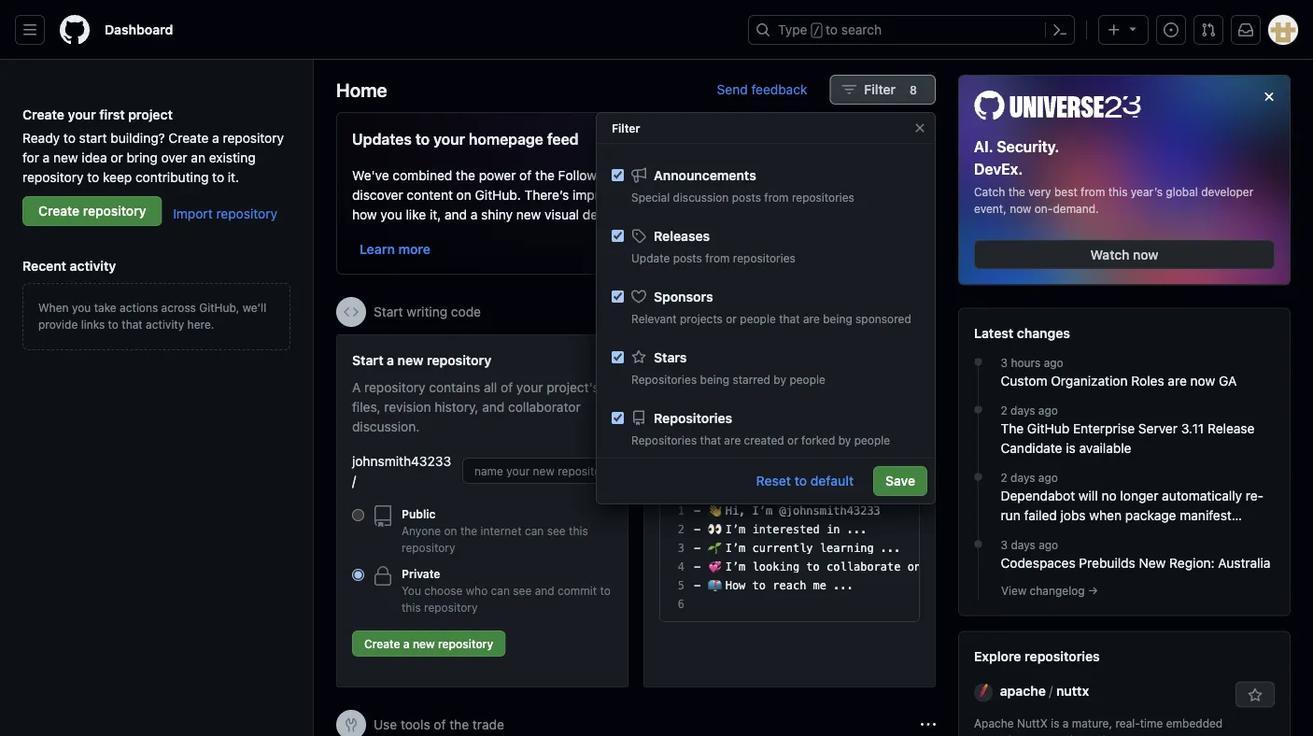 Task type: describe. For each thing, give the bounding box(es) containing it.
to inside we've combined the power of the following feed with the for you feed so there's one place to discover content on github. there's improved filtering so you can customize your feed exactly how you like it, and a shiny new visual design. ✨
[[905, 167, 917, 183]]

create a new repository element
[[352, 350, 613, 664]]

create for create a new repository
[[364, 637, 401, 650]]

when you take actions across github, we'll provide links to that activity here.
[[38, 301, 266, 331]]

1 horizontal spatial from
[[765, 191, 789, 204]]

sponsors
[[654, 289, 714, 304]]

of right tools
[[434, 717, 446, 733]]

2 days ago dependabot will no longer automatically re- run failed jobs when package manifest changes
[[1001, 472, 1264, 543]]

repository up existing
[[223, 130, 284, 145]]

star image
[[632, 350, 647, 365]]

use tools of the trade
[[374, 717, 504, 733]]

all
[[484, 379, 497, 395]]

to up combined
[[416, 130, 430, 148]]

the inside share information about yourself by creating a profile readme, which appears at the top of your profile page.
[[675, 419, 694, 434]]

private you choose who can see and commit to this repository
[[402, 567, 611, 614]]

server
[[1139, 421, 1178, 436]]

days for codespaces
[[1011, 539, 1036, 552]]

1 horizontal spatial by
[[839, 434, 852, 447]]

a inside button
[[404, 637, 410, 650]]

@apache profile image
[[975, 683, 993, 702]]

0 vertical spatial profile
[[819, 352, 860, 368]]

2 vertical spatial are
[[725, 434, 741, 447]]

... up learning
[[847, 523, 868, 536]]

your inside we've combined the power of the following feed with the for you feed so there's one place to discover content on github. there's improved filtering so you can customize your feed exactly how you like it, and a shiny new visual design. ✨
[[816, 187, 842, 202]]

this inside ai. security. devex. catch the very best from this year's global developer event, now on-demand.
[[1109, 186, 1128, 199]]

introduce yourself with a profile readme
[[660, 352, 918, 368]]

internet
[[481, 524, 522, 537]]

explore repositories navigation
[[959, 631, 1291, 736]]

create a new repository button
[[352, 631, 506, 657]]

i'm right hi,
[[753, 505, 773, 518]]

start a new repository
[[352, 352, 492, 368]]

2 horizontal spatial people
[[855, 434, 891, 447]]

create for create repository
[[38, 203, 80, 219]]

@johnsmith43233
[[780, 505, 881, 518]]

reset
[[756, 473, 792, 489]]

repository up contains
[[427, 352, 492, 368]]

dot fill image for custom organization roles are now ga
[[971, 355, 986, 370]]

2 inside 1 - 👋 hi, i'm @johnsmith43233 2 - 👀 i'm interested in ... 3 - 🌱 i'm currently learning ... 4 - 💞️ i'm looking to collaborate on ... 5 - 📫 how to reach me ... 6
[[678, 523, 685, 536]]

1 horizontal spatial that
[[700, 434, 721, 447]]

me
[[814, 579, 827, 592]]

one
[[843, 167, 865, 183]]

0 horizontal spatial readme
[[781, 466, 821, 479]]

dot fill image for the github enterprise server 3.11 release candidate is available
[[971, 402, 986, 417]]

actions
[[120, 301, 158, 314]]

collaborate
[[827, 561, 901, 574]]

github
[[1028, 421, 1070, 436]]

like
[[406, 207, 426, 222]]

1 horizontal spatial are
[[804, 312, 820, 325]]

megaphone image
[[632, 168, 647, 183]]

homepage image
[[60, 15, 90, 45]]

import
[[173, 206, 213, 221]]

days for dependabot
[[1011, 472, 1036, 485]]

1 vertical spatial posts
[[673, 251, 703, 264]]

new up revision
[[398, 352, 424, 368]]

new inside we've combined the power of the following feed with the for you feed so there's one place to discover content on github. there's improved filtering so you can customize your feed exactly how you like it, and a shiny new visual design. ✨
[[517, 207, 541, 222]]

region:
[[1170, 556, 1215, 571]]

an
[[191, 150, 206, 165]]

✨
[[631, 207, 644, 222]]

by inside share information about yourself by creating a profile readme, which appears at the top of your profile page.
[[860, 379, 875, 395]]

we'll
[[243, 301, 266, 314]]

triangle down image
[[1126, 21, 1141, 36]]

apache nuttx is a mature, real-time embedded operating system (rtos)
[[975, 717, 1223, 736]]

best
[[1055, 186, 1078, 199]]

of inside we've combined the power of the following feed with the for you feed so there's one place to discover content on github. there's improved filtering so you can customize your feed exactly how you like it, and a shiny new visual design. ✨
[[520, 167, 532, 183]]

0 horizontal spatial people
[[740, 312, 776, 325]]

1 horizontal spatial posts
[[732, 191, 761, 204]]

1 - from the top
[[694, 505, 701, 518]]

repository inside private you choose who can see and commit to this repository
[[424, 601, 478, 614]]

lock image
[[372, 565, 394, 588]]

0 horizontal spatial so
[[682, 187, 696, 202]]

... right me
[[834, 579, 854, 592]]

heart image
[[632, 289, 647, 304]]

you up special discussion posts from repositories
[[725, 167, 746, 183]]

4
[[678, 561, 685, 574]]

see inside private you choose who can see and commit to this repository
[[513, 584, 532, 597]]

use
[[374, 717, 397, 733]]

feed up following at the left of page
[[547, 130, 579, 148]]

apache
[[1001, 684, 1046, 699]]

i'm up how
[[726, 561, 746, 574]]

ago for codespaces
[[1039, 539, 1059, 552]]

update posts from repositories
[[632, 251, 796, 264]]

can inside private you choose who can see and commit to this repository
[[491, 584, 510, 597]]

repository down it.
[[216, 206, 277, 221]]

here.
[[187, 318, 214, 331]]

to left it.
[[212, 169, 224, 185]]

for
[[22, 150, 39, 165]]

of inside share information about yourself by creating a profile readme, which appears at the top of your profile page.
[[721, 419, 734, 434]]

1 vertical spatial people
[[790, 373, 826, 386]]

recent activity
[[22, 258, 116, 273]]

watch now
[[1091, 247, 1159, 262]]

it.
[[228, 169, 239, 185]]

a inside share information about yourself by creating a profile readme, which appears at the top of your profile page.
[[713, 399, 720, 414]]

1 vertical spatial profile
[[723, 399, 761, 414]]

links
[[81, 318, 105, 331]]

releases
[[654, 228, 710, 243]]

over
[[161, 150, 187, 165]]

discover
[[352, 187, 403, 202]]

forked
[[802, 434, 836, 447]]

1 vertical spatial repositories
[[733, 251, 796, 264]]

feedback
[[752, 82, 808, 97]]

none submit inside introduce yourself with a profile readme element
[[844, 460, 905, 486]]

/ for apache / nuttx
[[1050, 684, 1053, 699]]

event,
[[975, 202, 1007, 215]]

repository down keep
[[83, 203, 146, 219]]

to inside private you choose who can see and commit to this repository
[[600, 584, 611, 597]]

repository inside "a repository contains all of your project's files, revision history, and collaborator discussion."
[[364, 379, 426, 395]]

filter image
[[842, 82, 857, 97]]

learning
[[820, 542, 874, 555]]

repositories for repositories
[[632, 434, 697, 447]]

ago for custom
[[1044, 357, 1064, 370]]

repository down for
[[22, 169, 84, 185]]

to left start at the left of page
[[63, 130, 76, 145]]

on inside we've combined the power of the following feed with the for you feed so there's one place to discover content on github. there's improved filtering so you can customize your feed exactly how you like it, and a shiny new visual design. ✨
[[457, 187, 472, 202]]

2 days ago the github enterprise server 3.11 release candidate is available
[[1001, 404, 1255, 456]]

revision
[[384, 399, 431, 414]]

create for create your first project ready to start building? create a repository for a new idea or bring over an existing repository to keep contributing to it.
[[22, 107, 64, 122]]

Repository name text field
[[463, 458, 613, 484]]

to up me
[[807, 561, 820, 574]]

for
[[701, 167, 721, 183]]

start for start a new repository
[[352, 352, 384, 368]]

feed down one
[[846, 187, 873, 202]]

ago for the
[[1039, 404, 1059, 417]]

when
[[38, 301, 69, 314]]

now inside "link"
[[1134, 247, 1159, 262]]

3 for codespaces prebuilds new region: australia
[[1001, 539, 1008, 552]]

type / to search
[[778, 22, 882, 37]]

will
[[1079, 488, 1099, 504]]

the inside ai. security. devex. catch the very best from this year's global developer event, now on-demand.
[[1009, 186, 1026, 199]]

special discussion posts from repositories
[[632, 191, 855, 204]]

import repository link
[[173, 206, 277, 221]]

0 vertical spatial yourself
[[724, 352, 775, 368]]

3 hours ago custom organization roles are now ga
[[1001, 357, 1238, 389]]

... right collaborate
[[928, 561, 949, 574]]

combined
[[393, 167, 453, 183]]

3 - from the top
[[694, 542, 701, 555]]

readme,
[[765, 399, 822, 414]]

2 vertical spatial profile
[[767, 419, 806, 434]]

shiny
[[481, 207, 513, 222]]

ga
[[1219, 373, 1238, 389]]

1 horizontal spatial being
[[823, 312, 853, 325]]

the github enterprise server 3.11 release candidate is available link
[[1001, 419, 1276, 458]]

power
[[479, 167, 516, 183]]

i'm down hi,
[[726, 523, 746, 536]]

from inside ai. security. devex. catch the very best from this year's global developer event, now on-demand.
[[1081, 186, 1106, 199]]

operating
[[975, 734, 1025, 736]]

0 horizontal spatial activity
[[70, 258, 116, 273]]

how
[[726, 579, 746, 592]]

new inside button
[[413, 637, 435, 650]]

or inside create your first project ready to start building? create a repository for a new idea or bring over an existing repository to keep contributing to it.
[[111, 150, 123, 165]]

system
[[1028, 734, 1066, 736]]

repositories being starred by people
[[632, 373, 826, 386]]

feed up "special"
[[619, 167, 646, 183]]

0 vertical spatial filter
[[865, 82, 896, 97]]

interested
[[753, 523, 820, 536]]

to right how
[[753, 579, 766, 592]]

dot fill image
[[971, 537, 986, 552]]

3 for custom organization roles are now ga
[[1001, 357, 1008, 370]]

star this repository image
[[1248, 688, 1263, 703]]

1 vertical spatial repositories
[[654, 410, 733, 426]]

yourself inside share information about yourself by creating a profile readme, which appears at the top of your profile page.
[[808, 379, 857, 395]]

2 for the github enterprise server 3.11 release candidate is available
[[1001, 404, 1008, 417]]

re-
[[1246, 488, 1264, 504]]

can inside public anyone on the internet can see this repository
[[525, 524, 544, 537]]

of inside "a repository contains all of your project's files, revision history, and collaborator discussion."
[[501, 379, 513, 395]]

1 vertical spatial or
[[726, 312, 737, 325]]

create repository link
[[22, 196, 162, 226]]

code image
[[344, 305, 359, 320]]

a right for
[[43, 150, 50, 165]]

we've combined the power of the following feed with the for you feed so there's one place to discover content on github. there's improved filtering so you can customize your feed exactly how you like it, and a shiny new visual design. ✨
[[352, 167, 919, 222]]

your inside "a repository contains all of your project's files, revision history, and collaborator discussion."
[[517, 379, 543, 395]]

which
[[825, 399, 861, 414]]

reach
[[773, 579, 807, 592]]

start for start writing code
[[374, 304, 403, 320]]

watch now link
[[975, 240, 1276, 270]]

0 vertical spatial repositories
[[792, 191, 855, 204]]

3 days ago codespaces prebuilds new region: australia
[[1001, 539, 1271, 571]]

a up existing
[[212, 130, 219, 145]]

project
[[128, 107, 173, 122]]

your inside create your first project ready to start building? create a repository for a new idea or bring over an existing repository to keep contributing to it.
[[68, 107, 96, 122]]

universe23 image
[[975, 91, 1142, 120]]

a up revision
[[387, 352, 394, 368]]

writing
[[407, 304, 448, 320]]

search
[[842, 22, 882, 37]]

failed
[[1025, 508, 1058, 523]]

to inside reset to default button
[[795, 473, 807, 489]]

created
[[744, 434, 785, 447]]

explore
[[975, 649, 1022, 664]]

/ for johnsmith43233 /
[[352, 473, 356, 488]]

time
[[1141, 717, 1164, 730]]

more
[[398, 241, 431, 257]]

the left for
[[678, 167, 698, 183]]

improved
[[573, 187, 629, 202]]

you down for
[[700, 187, 722, 202]]

x image
[[905, 130, 920, 145]]

the left power
[[456, 167, 476, 183]]



Task type: vqa. For each thing, say whether or not it's contained in the screenshot.
check image at the top of the page
no



Task type: locate. For each thing, give the bounding box(es) containing it.
custom
[[1001, 373, 1048, 389]]

0 vertical spatial 2
[[1001, 404, 1008, 417]]

building?
[[111, 130, 165, 145]]

0 vertical spatial dot fill image
[[971, 355, 986, 370]]

2 horizontal spatial are
[[1168, 373, 1188, 389]]

available
[[1080, 441, 1132, 456]]

to inside when you take actions across github, we'll provide links to that activity here.
[[108, 318, 119, 331]]

repository inside public anyone on the internet can see this repository
[[402, 541, 455, 554]]

repositories up relevant projects or people that are being sponsored
[[733, 251, 796, 264]]

can
[[725, 187, 747, 202], [525, 524, 544, 537], [491, 584, 510, 597]]

2 vertical spatial 2
[[678, 523, 685, 536]]

johnsmith43233 inside introduce yourself with a profile readme element
[[676, 466, 770, 479]]

2 horizontal spatial this
[[1109, 186, 1128, 199]]

stars
[[654, 349, 687, 365]]

is down github
[[1066, 441, 1076, 456]]

2 vertical spatial can
[[491, 584, 510, 597]]

1 horizontal spatial activity
[[146, 318, 184, 331]]

filter up megaphone icon
[[612, 121, 640, 135]]

can inside we've combined the power of the following feed with the for you feed so there's one place to discover content on github. there's improved filtering so you can customize your feed exactly how you like it, and a shiny new visual design. ✨
[[725, 187, 747, 202]]

why am i seeing this? image
[[921, 305, 936, 320], [921, 718, 936, 733]]

2 horizontal spatial by
[[860, 379, 875, 395]]

None radio
[[352, 509, 364, 521], [352, 569, 364, 581], [352, 509, 364, 521], [352, 569, 364, 581]]

the right at
[[675, 419, 694, 434]]

being left the sponsored
[[823, 312, 853, 325]]

create inside button
[[364, 637, 401, 650]]

start
[[79, 130, 107, 145]]

a inside we've combined the power of the following feed with the for you feed so there's one place to discover content on github. there's improved filtering so you can customize your feed exactly how you like it, and a shiny new visual design. ✨
[[471, 207, 478, 222]]

/ inside "johnsmith43233 /"
[[352, 473, 356, 488]]

new down there's
[[517, 207, 541, 222]]

/ inside explore repositories navigation
[[1050, 684, 1053, 699]]

so up customize
[[780, 167, 795, 183]]

close image
[[1262, 89, 1277, 104]]

/ right type
[[814, 24, 820, 37]]

now inside ai. security. devex. catch the very best from this year's global developer event, now on-demand.
[[1010, 202, 1032, 215]]

save button
[[874, 466, 928, 496]]

with up filtering
[[649, 167, 675, 183]]

posts down releases
[[673, 251, 703, 264]]

explore element
[[959, 75, 1291, 736]]

1 horizontal spatial and
[[482, 399, 505, 414]]

... up collaborate
[[881, 542, 901, 555]]

3 dot fill image from the top
[[971, 470, 986, 485]]

repositories for stars
[[632, 373, 697, 386]]

trade
[[473, 717, 504, 733]]

why am i seeing this? image for use tools of the trade
[[921, 718, 936, 733]]

1 vertical spatial so
[[682, 187, 696, 202]]

new down you
[[413, 637, 435, 650]]

.md
[[821, 466, 841, 479]]

👋
[[708, 505, 719, 518]]

ai. security. devex. catch the very best from this year's global developer event, now on-demand.
[[975, 137, 1254, 215]]

posts
[[732, 191, 761, 204], [673, 251, 703, 264]]

0 vertical spatial or
[[111, 150, 123, 165]]

0 vertical spatial now
[[1010, 202, 1032, 215]]

feed up customize
[[750, 167, 777, 183]]

repository up revision
[[364, 379, 426, 395]]

this down you
[[402, 601, 421, 614]]

with up about
[[778, 352, 805, 368]]

2 horizontal spatial from
[[1081, 186, 1106, 199]]

days inside 3 days ago codespaces prebuilds new region: australia
[[1011, 539, 1036, 552]]

on-
[[1035, 202, 1054, 215]]

introduce yourself with a profile readme element
[[644, 335, 949, 688]]

2 vertical spatial days
[[1011, 539, 1036, 552]]

creating
[[660, 399, 709, 414]]

see right internet
[[547, 524, 566, 537]]

3 right dot fill image
[[1001, 539, 1008, 552]]

0 horizontal spatial and
[[445, 207, 467, 222]]

1 horizontal spatial johnsmith43233
[[676, 466, 770, 479]]

0 horizontal spatial filter
[[612, 121, 640, 135]]

command palette image
[[1053, 22, 1068, 37]]

mature,
[[1073, 717, 1113, 730]]

-
[[694, 505, 701, 518], [694, 523, 701, 536], [694, 542, 701, 555], [694, 561, 701, 574], [694, 579, 701, 592]]

can right internet
[[525, 524, 544, 537]]

catch
[[975, 186, 1006, 199]]

0 vertical spatial posts
[[732, 191, 761, 204]]

that inside when you take actions across github, we'll provide links to that activity here.
[[122, 318, 143, 331]]

and inside private you choose who can see and commit to this repository
[[535, 584, 555, 597]]

create up an
[[169, 130, 209, 145]]

on inside public anyone on the internet can see this repository
[[444, 524, 457, 537]]

1 vertical spatial is
[[1051, 717, 1060, 730]]

1 horizontal spatial profile
[[767, 419, 806, 434]]

0 horizontal spatial being
[[700, 373, 730, 386]]

0 horizontal spatial from
[[706, 251, 730, 264]]

2 horizontal spatial profile
[[819, 352, 860, 368]]

0 horizontal spatial now
[[1010, 202, 1032, 215]]

that
[[779, 312, 800, 325], [122, 318, 143, 331], [700, 434, 721, 447]]

None checkbox
[[612, 169, 624, 181], [612, 351, 624, 363], [612, 169, 624, 181], [612, 351, 624, 363]]

days inside '2 days ago the github enterprise server 3.11 release candidate is available'
[[1011, 404, 1036, 417]]

changes up hours
[[1017, 326, 1071, 341]]

1 days from the top
[[1011, 404, 1036, 417]]

repository down who in the bottom of the page
[[438, 637, 494, 650]]

this inside private you choose who can see and commit to this repository
[[402, 601, 421, 614]]

a up top
[[713, 399, 720, 414]]

ago up github
[[1039, 404, 1059, 417]]

1 vertical spatial with
[[778, 352, 805, 368]]

and inside "a repository contains all of your project's files, revision history, and collaborator discussion."
[[482, 399, 505, 414]]

content
[[407, 187, 453, 202]]

code
[[451, 304, 481, 320]]

a inside apache nuttx is a mature, real-time embedded operating system (rtos)
[[1063, 717, 1069, 730]]

3 inside 3 hours ago custom organization roles are now ga
[[1001, 357, 1008, 370]]

1 horizontal spatial or
[[726, 312, 737, 325]]

6
[[678, 598, 685, 611]]

now inside 3 hours ago custom organization roles are now ga
[[1191, 373, 1216, 389]]

that down 'creating'
[[700, 434, 721, 447]]

to up exactly
[[905, 167, 917, 183]]

dashboard
[[105, 22, 173, 37]]

repo image left public on the left bottom of page
[[372, 506, 394, 528]]

is up system
[[1051, 717, 1060, 730]]

contributing
[[135, 169, 209, 185]]

learn more link
[[360, 241, 431, 257]]

filter right the filter image
[[865, 82, 896, 97]]

1 horizontal spatial filter
[[865, 82, 896, 97]]

at
[[660, 419, 671, 434]]

share
[[660, 379, 695, 395]]

the up there's
[[535, 167, 555, 183]]

take
[[94, 301, 117, 314]]

1 horizontal spatial can
[[525, 524, 544, 537]]

repositories that are created or forked by people
[[632, 434, 891, 447]]

0 horizontal spatial are
[[725, 434, 741, 447]]

are right the roles at the bottom of page
[[1168, 373, 1188, 389]]

by down introduce yourself with a profile readme
[[774, 373, 787, 386]]

now left ga
[[1191, 373, 1216, 389]]

0 vertical spatial people
[[740, 312, 776, 325]]

0 vertical spatial days
[[1011, 404, 1036, 417]]

existing
[[209, 150, 256, 165]]

are
[[804, 312, 820, 325], [1168, 373, 1188, 389], [725, 434, 741, 447]]

1 vertical spatial start
[[352, 352, 384, 368]]

changelog
[[1030, 585, 1085, 598]]

are inside 3 hours ago custom organization roles are now ga
[[1168, 373, 1188, 389]]

- left 👀
[[694, 523, 701, 536]]

/ inside type / to search
[[814, 24, 820, 37]]

real-
[[1116, 717, 1141, 730]]

git pull request image
[[1202, 22, 1217, 37]]

0 vertical spatial on
[[457, 187, 472, 202]]

1 vertical spatial are
[[1168, 373, 1188, 389]]

homepage
[[469, 130, 544, 148]]

the
[[1001, 421, 1024, 436]]

developer
[[1202, 186, 1254, 199]]

3 inside 1 - 👋 hi, i'm @johnsmith43233 2 - 👀 i'm interested in ... 3 - 🌱 i'm currently learning ... 4 - 💞️ i'm looking to collaborate on ... 5 - 📫 how to reach me ... 6
[[678, 542, 685, 555]]

or right projects
[[726, 312, 737, 325]]

2 for dependabot will no longer automatically re- run failed jobs when package manifest changes
[[1001, 472, 1008, 485]]

4 - from the top
[[694, 561, 701, 574]]

2 horizontal spatial and
[[535, 584, 555, 597]]

1 vertical spatial why am i seeing this? image
[[921, 718, 936, 733]]

with inside we've combined the power of the following feed with the for you feed so there's one place to discover content on github. there's improved filtering so you can customize your feed exactly how you like it, and a shiny new visual design. ✨
[[649, 167, 675, 183]]

2 - from the top
[[694, 523, 701, 536]]

announcements
[[654, 167, 757, 183]]

0 horizontal spatial johnsmith43233
[[352, 453, 451, 469]]

on right collaborate
[[908, 561, 922, 574]]

no
[[1102, 488, 1117, 504]]

1 vertical spatial on
[[444, 524, 457, 537]]

2 inside '2 days ago the github enterprise server 3.11 release candidate is available'
[[1001, 404, 1008, 417]]

collaborator
[[508, 399, 581, 414]]

see
[[547, 524, 566, 537], [513, 584, 532, 597]]

0 horizontal spatial with
[[649, 167, 675, 183]]

demand.
[[1054, 202, 1100, 215]]

repo image left at
[[632, 411, 647, 426]]

yourself up which
[[808, 379, 857, 395]]

1 horizontal spatial repo image
[[632, 411, 647, 426]]

very
[[1029, 186, 1052, 199]]

github.
[[475, 187, 521, 202]]

0 horizontal spatial by
[[774, 373, 787, 386]]

start right code image at left top
[[374, 304, 403, 320]]

3 inside 3 days ago codespaces prebuilds new region: australia
[[1001, 539, 1008, 552]]

your up combined
[[434, 130, 465, 148]]

2 vertical spatial repositories
[[1025, 649, 1100, 664]]

start inside create a new repository element
[[352, 352, 384, 368]]

0 horizontal spatial or
[[111, 150, 123, 165]]

ago inside 3 days ago codespaces prebuilds new region: australia
[[1039, 539, 1059, 552]]

idea
[[82, 150, 107, 165]]

starred
[[733, 373, 771, 386]]

your inside share information about yourself by creating a profile readme, which appears at the top of your profile page.
[[737, 419, 764, 434]]

👀
[[708, 523, 719, 536]]

i'm right 🌱
[[726, 542, 746, 555]]

to right reset
[[795, 473, 807, 489]]

0 horizontal spatial yourself
[[724, 352, 775, 368]]

days up the
[[1011, 404, 1036, 417]]

1 vertical spatial activity
[[146, 318, 184, 331]]

0 vertical spatial so
[[780, 167, 795, 183]]

of right top
[[721, 419, 734, 434]]

1 horizontal spatial yourself
[[808, 379, 857, 395]]

to left search
[[826, 22, 838, 37]]

1 vertical spatial this
[[569, 524, 588, 537]]

2 vertical spatial dot fill image
[[971, 470, 986, 485]]

1 why am i seeing this? image from the top
[[921, 305, 936, 320]]

0 horizontal spatial that
[[122, 318, 143, 331]]

0 vertical spatial changes
[[1017, 326, 1071, 341]]

3 days from the top
[[1011, 539, 1036, 552]]

repo image
[[632, 411, 647, 426], [372, 506, 394, 528]]

0 vertical spatial and
[[445, 207, 467, 222]]

a up readme,
[[808, 352, 816, 368]]

private
[[402, 567, 441, 580]]

on left github.
[[457, 187, 472, 202]]

notifications image
[[1239, 22, 1254, 37]]

profile up which
[[819, 352, 860, 368]]

is inside apache nuttx is a mature, real-time embedded operating system (rtos)
[[1051, 717, 1060, 730]]

None checkbox
[[612, 230, 624, 242], [612, 291, 624, 303], [612, 412, 624, 424], [612, 230, 624, 242], [612, 291, 624, 303], [612, 412, 624, 424]]

and inside we've combined the power of the following feed with the for you feed so there's one place to discover content on github. there's improved filtering so you can customize your feed exactly how you like it, and a shiny new visual design. ✨
[[445, 207, 467, 222]]

0 horizontal spatial this
[[402, 601, 421, 614]]

0 horizontal spatial is
[[1051, 717, 1060, 730]]

johnsmith43233 down discussion.
[[352, 453, 451, 469]]

activity inside when you take actions across github, we'll provide links to that activity here.
[[146, 318, 184, 331]]

5 - from the top
[[694, 579, 701, 592]]

0 horizontal spatial posts
[[673, 251, 703, 264]]

prebuilds
[[1080, 556, 1136, 571]]

on inside 1 - 👋 hi, i'm @johnsmith43233 2 - 👀 i'm interested in ... 3 - 🌱 i'm currently learning ... 4 - 💞️ i'm looking to collaborate on ... 5 - 📫 how to reach me ... 6
[[908, 561, 922, 574]]

ago inside '2 days ago the github enterprise server 3.11 release candidate is available'
[[1039, 404, 1059, 417]]

profile down information
[[723, 399, 761, 414]]

manifest
[[1181, 508, 1232, 523]]

a
[[212, 130, 219, 145], [43, 150, 50, 165], [471, 207, 478, 222], [387, 352, 394, 368], [808, 352, 816, 368], [713, 399, 720, 414], [404, 637, 410, 650], [1063, 717, 1069, 730]]

0 vertical spatial repositories
[[632, 373, 697, 386]]

ago right hours
[[1044, 357, 1064, 370]]

repositories down there's
[[792, 191, 855, 204]]

issue opened image
[[1164, 22, 1179, 37]]

latest changes
[[975, 326, 1071, 341]]

/ down discussion.
[[352, 473, 356, 488]]

is
[[1066, 441, 1076, 456], [1051, 717, 1060, 730]]

the inside public anyone on the internet can see this repository
[[461, 524, 478, 537]]

to down idea
[[87, 169, 99, 185]]

tag image
[[632, 228, 647, 243]]

a up system
[[1063, 717, 1069, 730]]

0 vertical spatial with
[[649, 167, 675, 183]]

0 vertical spatial start
[[374, 304, 403, 320]]

ago inside the 2 days ago dependabot will no longer automatically re- run failed jobs when package manifest changes
[[1039, 472, 1059, 485]]

1 vertical spatial repo image
[[372, 506, 394, 528]]

2 vertical spatial repositories
[[632, 434, 697, 447]]

customize
[[750, 187, 812, 202]]

choose
[[425, 584, 463, 597]]

1 horizontal spatial people
[[790, 373, 826, 386]]

see inside public anyone on the internet can see this repository
[[547, 524, 566, 537]]

0 vertical spatial why am i seeing this? image
[[921, 305, 936, 320]]

the left internet
[[461, 524, 478, 537]]

security.
[[997, 137, 1060, 155]]

dependabot will no longer automatically re- run failed jobs when package manifest changes link
[[1001, 486, 1276, 543]]

1 vertical spatial readme
[[781, 466, 821, 479]]

yourself up the starred
[[724, 352, 775, 368]]

this up commit on the left bottom
[[569, 524, 588, 537]]

repositories down share
[[654, 410, 733, 426]]

you
[[402, 584, 421, 597]]

apache
[[975, 717, 1014, 730]]

dependabot
[[1001, 488, 1076, 504]]

your right top
[[737, 419, 764, 434]]

- left 🌱
[[694, 542, 701, 555]]

view changelog → link
[[1002, 585, 1099, 598]]

menu containing announcements
[[597, 151, 935, 645]]

codespaces
[[1001, 556, 1076, 571]]

the left trade
[[450, 717, 469, 733]]

so
[[780, 167, 795, 183], [682, 187, 696, 202]]

2 up the
[[1001, 404, 1008, 417]]

you down discover
[[381, 207, 402, 222]]

now right the watch
[[1134, 247, 1159, 262]]

/ for type / to search
[[814, 24, 820, 37]]

changes inside the 2 days ago dependabot will no longer automatically re- run failed jobs when package manifest changes
[[1001, 528, 1052, 543]]

repositories up the 'nuttx'
[[1025, 649, 1100, 664]]

dot fill image
[[971, 355, 986, 370], [971, 402, 986, 417], [971, 470, 986, 485]]

filtering
[[633, 187, 678, 202]]

and left commit on the left bottom
[[535, 584, 555, 597]]

2 inside the 2 days ago dependabot will no longer automatically re- run failed jobs when package manifest changes
[[1001, 472, 1008, 485]]

3 left hours
[[1001, 357, 1008, 370]]

save
[[886, 473, 916, 489]]

/ down the "created"
[[772, 466, 779, 479]]

None submit
[[844, 460, 905, 486]]

ago inside 3 hours ago custom organization roles are now ga
[[1044, 357, 1064, 370]]

your down there's
[[816, 187, 842, 202]]

2 up the run
[[1001, 472, 1008, 485]]

2 vertical spatial on
[[908, 561, 922, 574]]

1 dot fill image from the top
[[971, 355, 986, 370]]

send
[[717, 82, 748, 97]]

close menu image
[[913, 121, 928, 135]]

can right who in the bottom of the page
[[491, 584, 510, 597]]

/ for johnsmith43233 / readme .md
[[772, 466, 779, 479]]

...
[[847, 523, 868, 536], [881, 542, 901, 555], [928, 561, 949, 574], [834, 579, 854, 592]]

1 vertical spatial see
[[513, 584, 532, 597]]

repositories inside explore repositories navigation
[[1025, 649, 1100, 664]]

2 vertical spatial and
[[535, 584, 555, 597]]

0 vertical spatial are
[[804, 312, 820, 325]]

2 horizontal spatial that
[[779, 312, 800, 325]]

you up the "links"
[[72, 301, 91, 314]]

2 horizontal spatial or
[[788, 434, 799, 447]]

create up ready in the top of the page
[[22, 107, 64, 122]]

/ inside introduce yourself with a profile readme element
[[772, 466, 779, 479]]

to down "take"
[[108, 318, 119, 331]]

files,
[[352, 399, 381, 414]]

1 vertical spatial now
[[1134, 247, 1159, 262]]

when
[[1090, 508, 1122, 523]]

0 horizontal spatial can
[[491, 584, 510, 597]]

0 vertical spatial repo image
[[632, 411, 647, 426]]

🌱
[[708, 542, 719, 555]]

dot fill image for dependabot will no longer automatically re- run failed jobs when package manifest changes
[[971, 470, 986, 485]]

0 vertical spatial see
[[547, 524, 566, 537]]

sponsored
[[856, 312, 912, 325]]

ago for dependabot
[[1039, 472, 1059, 485]]

0 horizontal spatial repo image
[[372, 506, 394, 528]]

import repository
[[173, 206, 277, 221]]

this inside public anyone on the internet can see this repository
[[569, 524, 588, 537]]

feed
[[547, 130, 579, 148], [619, 167, 646, 183], [750, 167, 777, 183], [846, 187, 873, 202]]

looking
[[753, 561, 800, 574]]

why am i seeing this? image left the apache
[[921, 718, 936, 733]]

1 vertical spatial dot fill image
[[971, 402, 986, 417]]

days up codespaces
[[1011, 539, 1036, 552]]

new inside create your first project ready to start building? create a repository for a new idea or bring over an existing repository to keep contributing to it.
[[53, 150, 78, 165]]

tools image
[[344, 718, 359, 733]]

that down actions
[[122, 318, 143, 331]]

0 vertical spatial activity
[[70, 258, 116, 273]]

menu
[[597, 151, 935, 645]]

activity down across
[[146, 318, 184, 331]]

is inside '2 days ago the github enterprise server 3.11 release candidate is available'
[[1066, 441, 1076, 456]]

2 horizontal spatial now
[[1191, 373, 1216, 389]]

by right forked on the right bottom of page
[[839, 434, 852, 447]]

plus image
[[1107, 22, 1122, 37]]

repo image for repositories
[[632, 411, 647, 426]]

repositories down stars
[[632, 373, 697, 386]]

profile down readme,
[[767, 419, 806, 434]]

0 vertical spatial is
[[1066, 441, 1076, 456]]

0 horizontal spatial see
[[513, 584, 532, 597]]

→
[[1089, 585, 1099, 598]]

you inside when you take actions across github, we'll provide links to that activity here.
[[72, 301, 91, 314]]

johnsmith43233 inside create a new repository element
[[352, 453, 451, 469]]

organization
[[1051, 373, 1128, 389]]

0 vertical spatial readme
[[863, 352, 918, 368]]

watch
[[1091, 247, 1130, 262]]

activity
[[70, 258, 116, 273], [146, 318, 184, 331]]

ago up codespaces
[[1039, 539, 1059, 552]]

2 why am i seeing this? image from the top
[[921, 718, 936, 733]]

2 vertical spatial this
[[402, 601, 421, 614]]

days for the
[[1011, 404, 1036, 417]]

why am i seeing this? image for start writing code
[[921, 305, 936, 320]]

repo image for public
[[372, 506, 394, 528]]

2 dot fill image from the top
[[971, 402, 986, 417]]

2 vertical spatial now
[[1191, 373, 1216, 389]]

latest
[[975, 326, 1014, 341]]

2 vertical spatial or
[[788, 434, 799, 447]]

johnsmith43233 for johnsmith43233 /
[[352, 453, 451, 469]]

people
[[740, 312, 776, 325], [790, 373, 826, 386], [855, 434, 891, 447]]

days inside the 2 days ago dependabot will no longer automatically re- run failed jobs when package manifest changes
[[1011, 472, 1036, 485]]

activity up "take"
[[70, 258, 116, 273]]

1 horizontal spatial now
[[1134, 247, 1159, 262]]

1
[[678, 505, 685, 518]]

2 days from the top
[[1011, 472, 1036, 485]]

repository inside button
[[438, 637, 494, 650]]

explore repositories
[[975, 649, 1100, 664]]

johnsmith43233 for johnsmith43233 / readme .md
[[676, 466, 770, 479]]

currently
[[753, 542, 814, 555]]

exactly
[[876, 187, 919, 202]]



